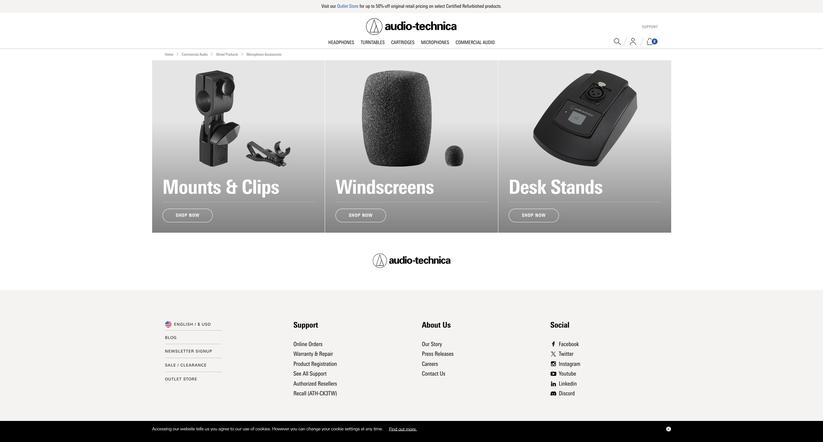 Task type: locate. For each thing, give the bounding box(es) containing it.
breadcrumbs image
[[176, 52, 179, 56], [241, 52, 244, 56]]

our left website
[[173, 427, 179, 432]]

0 horizontal spatial now
[[189, 213, 200, 218]]

now for windscreens
[[362, 213, 373, 218]]

support heading
[[294, 321, 318, 330]]

shop for desk stands
[[522, 213, 534, 218]]

support inside online orders warranty & repair product registration see all support authorized resellers recall (ath-ck3tw)
[[310, 371, 327, 378]]

you right "us"
[[210, 427, 217, 432]]

0 vertical spatial commercial
[[456, 39, 482, 45]]

0 vertical spatial /
[[195, 323, 196, 327]]

1 vertical spatial commercial
[[182, 52, 199, 57]]

1 horizontal spatial commercial
[[456, 39, 482, 45]]

0 horizontal spatial you
[[210, 427, 217, 432]]

support up basket image
[[642, 25, 659, 29]]

1 shop now button from the left
[[162, 209, 213, 223]]

0 horizontal spatial commercial audio
[[182, 52, 208, 57]]

2 now from the left
[[362, 213, 373, 218]]

us right "contact"
[[440, 371, 446, 378]]

facebook
[[559, 341, 579, 348]]

0 vertical spatial audio
[[483, 39, 495, 45]]

0 horizontal spatial &
[[226, 176, 237, 199]]

0 vertical spatial outlet
[[337, 3, 348, 9]]

1 horizontal spatial store
[[349, 3, 359, 9]]

0 vertical spatial to
[[371, 3, 375, 9]]

1 vertical spatial commercial audio
[[182, 52, 208, 57]]

1 horizontal spatial outlet
[[337, 3, 348, 9]]

0 vertical spatial commercial audio link
[[453, 39, 498, 46]]

select
[[435, 3, 445, 9]]

basket image
[[646, 38, 654, 45]]

youtube
[[559, 371, 577, 378]]

1 horizontal spatial &
[[315, 351, 318, 358]]

0 horizontal spatial /
[[178, 364, 179, 368]]

shop now for desk stands
[[522, 213, 546, 218]]

3 now from the left
[[536, 213, 546, 218]]

blog link
[[165, 336, 177, 341]]

however
[[272, 427, 289, 432]]

store
[[349, 3, 359, 9], [183, 377, 197, 382]]

0
[[654, 39, 656, 44]]

stands
[[551, 176, 603, 199]]

shop for windscreens
[[349, 213, 361, 218]]

blog
[[165, 336, 177, 341]]

1 horizontal spatial you
[[290, 427, 297, 432]]

3 shop now button from the left
[[509, 209, 559, 223]]

press releases link
[[422, 351, 454, 358]]

products
[[226, 52, 238, 57]]

1 shop from the left
[[176, 213, 188, 218]]

shop
[[176, 213, 188, 218], [349, 213, 361, 218], [522, 213, 534, 218]]

you left can
[[290, 427, 297, 432]]

2 breadcrumbs image from the left
[[241, 52, 244, 56]]

breadcrumbs image right home
[[176, 52, 179, 56]]

to right agree at left bottom
[[230, 427, 234, 432]]

support up online orders link
[[294, 321, 318, 330]]

/ for $
[[195, 323, 196, 327]]

cookies.
[[255, 427, 271, 432]]

2 vertical spatial support
[[310, 371, 327, 378]]

original
[[391, 3, 405, 9]]

1 vertical spatial to
[[230, 427, 234, 432]]

cookie
[[331, 427, 344, 432]]

3 shop now from the left
[[522, 213, 546, 218]]

about
[[422, 321, 441, 330]]

1 vertical spatial store logo image
[[373, 254, 451, 268]]

2 shop now button from the left
[[336, 209, 386, 223]]

0 vertical spatial support
[[642, 25, 659, 29]]

outlet right visit
[[337, 3, 348, 9]]

commercial audio for the bottommost commercial audio link
[[182, 52, 208, 57]]

home link
[[165, 51, 173, 58]]

about us heading
[[422, 321, 451, 330]]

us right about
[[443, 321, 451, 330]]

2 horizontal spatial shop now button
[[509, 209, 559, 223]]

cartridges
[[391, 39, 415, 45]]

1 horizontal spatial audio
[[483, 39, 495, 45]]

repair
[[319, 351, 333, 358]]

linkedin
[[559, 381, 577, 388]]

1 horizontal spatial now
[[362, 213, 373, 218]]

contact
[[422, 371, 439, 378]]

newsletter signup
[[165, 350, 212, 354]]

microphone accessories
[[247, 52, 282, 57]]

store logo image
[[366, 18, 457, 35], [373, 254, 451, 268]]

&
[[226, 176, 237, 199], [315, 351, 318, 358]]

1 horizontal spatial commercial audio
[[456, 39, 495, 45]]

shop now button for mounts & clips
[[162, 209, 213, 223]]

product registration link
[[294, 361, 337, 368]]

support link
[[642, 25, 659, 29]]

orders
[[309, 341, 323, 348]]

signup
[[196, 350, 212, 354]]

shop now
[[176, 213, 200, 218], [349, 213, 373, 218], [522, 213, 546, 218]]

0 horizontal spatial our
[[173, 427, 179, 432]]

store left for
[[349, 3, 359, 9]]

products.
[[485, 3, 502, 9]]

change
[[307, 427, 321, 432]]

linkedin link
[[551, 379, 581, 389]]

outlet
[[337, 3, 348, 9], [165, 377, 182, 382]]

sale
[[165, 364, 176, 368]]

discord
[[559, 391, 575, 398]]

1 horizontal spatial shop
[[349, 213, 361, 218]]

of
[[251, 427, 254, 432]]

& left repair
[[315, 351, 318, 358]]

/ inside 'english  / $ usd' link
[[195, 323, 196, 327]]

outlet store link down sale / clearance
[[165, 377, 197, 382]]

support up authorized resellers link
[[310, 371, 327, 378]]

see
[[294, 371, 302, 378]]

breadcrumbs image right products
[[241, 52, 244, 56]]

registration
[[311, 361, 337, 368]]

2 shop from the left
[[349, 213, 361, 218]]

1 vertical spatial /
[[178, 364, 179, 368]]

0 horizontal spatial shop
[[176, 213, 188, 218]]

1 horizontal spatial /
[[195, 323, 196, 327]]

our left the use
[[235, 427, 242, 432]]

outlet store link
[[337, 3, 359, 9], [165, 377, 197, 382]]

time.
[[374, 427, 383, 432]]

retail
[[406, 3, 415, 9]]

1 horizontal spatial commercial audio link
[[453, 39, 498, 46]]

1 vertical spatial outlet
[[165, 377, 182, 382]]

more.
[[406, 427, 417, 432]]

microphone
[[247, 52, 264, 57]]

0 vertical spatial commercial audio
[[456, 39, 495, 45]]

newsletter
[[165, 350, 194, 354]]

now for mounts & clips
[[189, 213, 200, 218]]

1 vertical spatial store
[[183, 377, 197, 382]]

2 horizontal spatial shop
[[522, 213, 534, 218]]

divider line image
[[623, 37, 627, 46]]

2 horizontal spatial our
[[330, 3, 336, 9]]

shop now button for windscreens
[[336, 209, 386, 223]]

/ right sale
[[178, 364, 179, 368]]

3 shop from the left
[[522, 213, 534, 218]]

2 horizontal spatial shop now
[[522, 213, 546, 218]]

2 horizontal spatial now
[[536, 213, 546, 218]]

0 horizontal spatial breadcrumbs image
[[176, 52, 179, 56]]

outlet store link left for
[[337, 3, 359, 9]]

now
[[189, 213, 200, 218], [362, 213, 373, 218], [536, 213, 546, 218]]

store down clearance at the left bottom of the page
[[183, 377, 197, 382]]

1 vertical spatial us
[[440, 371, 446, 378]]

$
[[198, 323, 200, 327]]

0 vertical spatial outlet store link
[[337, 3, 359, 9]]

press
[[422, 351, 434, 358]]

our right visit
[[330, 3, 336, 9]]

shop now for mounts & clips
[[176, 213, 200, 218]]

1 horizontal spatial shop now
[[349, 213, 373, 218]]

our story link
[[422, 341, 442, 348]]

0 horizontal spatial to
[[230, 427, 234, 432]]

newsletter signup link
[[165, 350, 212, 354]]

0 horizontal spatial audio
[[200, 52, 208, 57]]

authorized
[[294, 381, 317, 388]]

1 horizontal spatial shop now button
[[336, 209, 386, 223]]

outlet down sale
[[165, 377, 182, 382]]

/
[[195, 323, 196, 327], [178, 364, 179, 368]]

& left clips
[[226, 176, 237, 199]]

cartridges link
[[388, 39, 418, 46]]

shop for mounts & clips
[[176, 213, 188, 218]]

headphones
[[329, 39, 354, 45]]

/ left the $
[[195, 323, 196, 327]]

cross image
[[667, 429, 670, 431]]

commercial
[[456, 39, 482, 45], [182, 52, 199, 57]]

careers
[[422, 361, 438, 368]]

1 vertical spatial support
[[294, 321, 318, 330]]

2 shop now from the left
[[349, 213, 373, 218]]

0 horizontal spatial shop now button
[[162, 209, 213, 223]]

1 horizontal spatial to
[[371, 3, 375, 9]]

(ath-
[[308, 391, 320, 398]]

agree
[[219, 427, 229, 432]]

0 vertical spatial us
[[443, 321, 451, 330]]

pricing
[[416, 3, 428, 9]]

mounts
[[162, 176, 221, 199]]

to right up
[[371, 3, 375, 9]]

clips
[[242, 176, 279, 199]]

outlet store
[[165, 377, 197, 382]]

0 horizontal spatial shop now
[[176, 213, 200, 218]]

commercial audio for the rightmost commercial audio link
[[456, 39, 495, 45]]

turntables link
[[358, 39, 388, 46]]

commercial audio
[[456, 39, 495, 45], [182, 52, 208, 57]]

0 link
[[646, 38, 659, 45]]

1 horizontal spatial our
[[235, 427, 242, 432]]

1 horizontal spatial breadcrumbs image
[[241, 52, 244, 56]]

0 vertical spatial store
[[349, 3, 359, 9]]

0 horizontal spatial commercial
[[182, 52, 199, 57]]

turntables
[[361, 39, 385, 45]]

0 horizontal spatial outlet store link
[[165, 377, 197, 382]]

1 shop now from the left
[[176, 213, 200, 218]]

1 now from the left
[[189, 213, 200, 218]]

0 horizontal spatial commercial audio link
[[182, 51, 208, 58]]

1 vertical spatial &
[[315, 351, 318, 358]]

our for visit
[[330, 3, 336, 9]]

1 vertical spatial audio
[[200, 52, 208, 57]]



Task type: vqa. For each thing, say whether or not it's contained in the screenshot.
the bottommost Moving
no



Task type: describe. For each thing, give the bounding box(es) containing it.
divider line image
[[640, 37, 644, 46]]

online orders link
[[294, 341, 323, 348]]

website
[[180, 427, 195, 432]]

settings
[[345, 427, 360, 432]]

us inside our story press releases careers contact us
[[440, 371, 446, 378]]

commercial for the rightmost commercial audio link
[[456, 39, 482, 45]]

usd
[[202, 323, 211, 327]]

microphones link
[[418, 39, 453, 46]]

use
[[243, 427, 249, 432]]

any
[[366, 427, 373, 432]]

home
[[165, 52, 173, 57]]

1 horizontal spatial outlet store link
[[337, 3, 359, 9]]

/ for clearance
[[178, 364, 179, 368]]

accessories
[[265, 52, 282, 57]]

english  / $ usd
[[174, 323, 211, 327]]

breadcrumbs image
[[210, 52, 214, 56]]

50%-
[[376, 3, 385, 9]]

instagram image
[[551, 362, 557, 367]]

story
[[431, 341, 442, 348]]

audio for the bottommost commercial audio link
[[200, 52, 208, 57]]

our for accessing
[[173, 427, 179, 432]]

instagram
[[559, 361, 581, 368]]

shop now for windscreens
[[349, 213, 373, 218]]

sale / clearance link
[[165, 364, 207, 368]]

wired products
[[216, 52, 238, 57]]

see all support link
[[294, 371, 327, 378]]

instagram link
[[551, 360, 581, 370]]

find out more. link
[[384, 425, 422, 435]]

commercial for the bottommost commercial audio link
[[182, 52, 199, 57]]

1 breadcrumbs image from the left
[[176, 52, 179, 56]]

for
[[360, 3, 365, 9]]

accessing
[[152, 427, 172, 432]]

windscreens
[[336, 176, 434, 199]]

english  / $ usd link
[[174, 322, 211, 328]]

on
[[429, 3, 434, 9]]

shop now button for desk stands
[[509, 209, 559, 223]]

audio for the rightmost commercial audio link
[[483, 39, 495, 45]]

out
[[399, 427, 405, 432]]

our
[[422, 341, 430, 348]]

online orders warranty & repair product registration see all support authorized resellers recall (ath-ck3tw)
[[294, 341, 337, 398]]

2 you from the left
[[290, 427, 297, 432]]

twitter link
[[551, 350, 581, 360]]

wired products link
[[216, 51, 238, 58]]

discord image
[[551, 392, 557, 397]]

careers link
[[422, 361, 438, 368]]

find
[[389, 427, 397, 432]]

now for desk stands
[[536, 213, 546, 218]]

0 vertical spatial &
[[226, 176, 237, 199]]

recall (ath-ck3tw) link
[[294, 391, 337, 398]]

warranty
[[294, 351, 313, 358]]

resellers
[[318, 381, 337, 388]]

headphones link
[[325, 39, 358, 46]]

1 vertical spatial outlet store link
[[165, 377, 197, 382]]

refurbished
[[463, 3, 484, 9]]

0 vertical spatial store logo image
[[366, 18, 457, 35]]

at
[[361, 427, 365, 432]]

0 horizontal spatial outlet
[[165, 377, 182, 382]]

support for support heading
[[294, 321, 318, 330]]

twitter
[[559, 351, 574, 358]]

facebook icon image
[[551, 342, 557, 347]]

visit our outlet store for up to 50%-off original retail pricing on select certified refurbished products.
[[322, 3, 502, 9]]

0 horizontal spatial store
[[183, 377, 197, 382]]

online
[[294, 341, 307, 348]]

1 you from the left
[[210, 427, 217, 432]]

support for support link
[[642, 25, 659, 29]]

wired
[[216, 52, 225, 57]]

& inside online orders warranty & repair product registration see all support authorized resellers recall (ath-ck3tw)
[[315, 351, 318, 358]]

recall
[[294, 391, 307, 398]]

youtube image
[[551, 372, 557, 377]]

tells
[[196, 427, 204, 432]]

contact us link
[[422, 371, 446, 378]]

desk stands
[[509, 176, 603, 199]]

linkedin icon image
[[551, 382, 557, 387]]

1 vertical spatial commercial audio link
[[182, 51, 208, 58]]

desk
[[509, 176, 546, 199]]

can
[[299, 427, 305, 432]]

about us
[[422, 321, 451, 330]]

sale / clearance
[[165, 364, 207, 368]]

certified
[[446, 3, 462, 9]]

your
[[322, 427, 330, 432]]

all
[[303, 371, 309, 378]]

product
[[294, 361, 310, 368]]

clearance
[[181, 364, 207, 368]]

visit
[[322, 3, 329, 9]]

up
[[366, 3, 370, 9]]

social
[[551, 321, 570, 330]]

mounts & clips
[[162, 176, 279, 199]]

twitter image
[[551, 352, 557, 357]]

youtube link
[[551, 370, 581, 379]]

authorized resellers link
[[294, 381, 337, 388]]

magnifying glass image
[[614, 38, 621, 45]]

find out more.
[[389, 427, 417, 432]]

english
[[174, 323, 193, 327]]

discord link
[[551, 389, 581, 399]]



